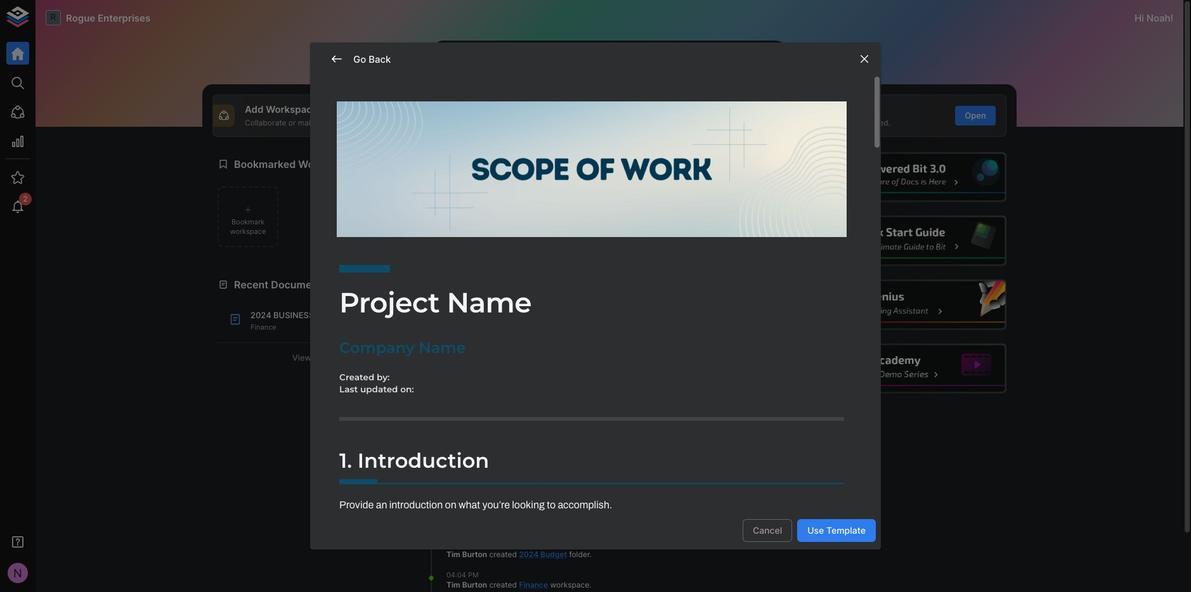 Task type: vqa. For each thing, say whether or not it's contained in the screenshot.


Task type: describe. For each thing, give the bounding box(es) containing it.
plan for 2024 business plan
[[447, 354, 467, 364]]

project name
[[339, 286, 532, 320]]

quarterly
[[541, 509, 576, 518]]

hi
[[1135, 12, 1144, 24]]

by:
[[377, 372, 390, 382]]

2024 quarterly cash flow link
[[447, 509, 576, 529]]

use
[[808, 525, 824, 536]]

of
[[573, 118, 580, 127]]

provide
[[339, 500, 374, 511]]

business for 2024 business plan
[[536, 344, 574, 353]]

2024 inside 04:07 pm tim burton created 2024 budget folder .
[[519, 550, 539, 559]]

3 help image from the top
[[816, 280, 1007, 330]]

!
[[1171, 12, 1174, 24]]

tim inside 04:07 pm tim burton created 2024 budget folder .
[[447, 550, 460, 559]]

documents inside 2024 tax documents
[[447, 478, 489, 488]]

04:11 pm
[[447, 417, 476, 425]]

go back dialog
[[310, 43, 881, 593]]

folder .
[[489, 478, 513, 488]]

0 vertical spatial .
[[511, 478, 513, 488]]

bookmark workspace button
[[218, 187, 279, 247]]

introduction
[[358, 449, 489, 473]]

noah lott
[[447, 344, 483, 353]]

recent
[[234, 279, 269, 291]]

2024 tax documents
[[447, 468, 554, 488]]

all
[[314, 353, 324, 363]]

cash
[[447, 519, 466, 529]]

go
[[353, 53, 366, 65]]

tax
[[541, 468, 554, 477]]

you're
[[482, 500, 510, 511]]

company name
[[339, 339, 466, 357]]

2024 for 2024 business plan finance
[[251, 310, 271, 321]]

flow
[[467, 519, 485, 529]]

what
[[459, 500, 480, 511]]

1. introduction
[[339, 449, 489, 473]]

04:07 for 2024 tax documents
[[447, 458, 466, 467]]

cancel
[[753, 525, 782, 536]]

on:
[[400, 384, 414, 394]]

bookmark
[[232, 217, 265, 226]]

2024 for 2024 quarterly cash flow
[[519, 509, 539, 518]]

last
[[339, 384, 358, 394]]

view all
[[292, 353, 324, 363]]

type
[[554, 118, 570, 127]]

04:07 inside 04:07 pm tim burton created 2024 budget folder .
[[447, 540, 466, 549]]

r
[[51, 12, 56, 22]]

doc
[[582, 118, 595, 127]]

private.
[[326, 118, 353, 127]]

2024 budget link
[[519, 550, 567, 559]]

use template
[[808, 525, 866, 536]]

gallery
[[826, 103, 859, 115]]

activities
[[493, 279, 539, 291]]

looking
[[512, 500, 545, 511]]

04:04 pm tim burton created finance workspace .
[[447, 571, 592, 590]]

04:07 pm for 2024 quarterly cash flow
[[447, 499, 478, 508]]

2024 business plan finance
[[251, 310, 339, 332]]

back
[[369, 53, 391, 65]]

04:11
[[447, 417, 464, 425]]

and
[[831, 118, 844, 127]]

finance inside the 2024 business plan finance
[[251, 323, 276, 332]]

document
[[546, 103, 594, 115]]

1 tim from the top
[[447, 468, 460, 477]]

1 help image from the top
[[816, 152, 1007, 202]]

hi noah !
[[1135, 12, 1174, 24]]

it
[[320, 118, 324, 127]]

bookmarked workspaces
[[234, 158, 359, 170]]

tim inside "04:04 pm tim burton created finance workspace ."
[[447, 581, 460, 590]]

burton inside "04:04 pm tim burton created finance workspace ."
[[462, 581, 487, 590]]

2 tim burton created from the top
[[447, 509, 519, 518]]

open button
[[955, 106, 996, 125]]

finance link
[[519, 581, 548, 590]]

create inside template gallery create faster and get inspired.
[[781, 118, 805, 127]]

cancel button
[[743, 519, 793, 543]]

workspace activities
[[435, 279, 539, 291]]

name for company name
[[419, 339, 466, 357]]

project
[[339, 286, 440, 320]]

04:07 for 2024 quarterly cash flow
[[447, 499, 466, 508]]

updated
[[360, 384, 398, 394]]

bookmark workspace
[[230, 217, 266, 236]]

burton inside 04:07 pm tim burton created 2024 budget folder .
[[462, 550, 487, 559]]

workspaces
[[298, 158, 359, 170]]

n
[[13, 566, 22, 580]]

any
[[539, 118, 552, 127]]

create document create any type of doc or wiki.
[[513, 103, 623, 127]]

an
[[376, 500, 387, 511]]

created
[[339, 372, 375, 382]]

use template button
[[798, 519, 876, 543]]



Task type: locate. For each thing, give the bounding box(es) containing it.
lott
[[468, 344, 483, 353]]

0 vertical spatial documents
[[271, 279, 327, 291]]

pm right 04:04 at bottom left
[[468, 571, 479, 580]]

noah right "hi"
[[1147, 12, 1171, 24]]

2 04:07 pm from the top
[[447, 499, 478, 508]]

0 horizontal spatial or
[[289, 118, 296, 127]]

workspace up "today"
[[435, 279, 490, 291]]

tim burton created up folder .
[[447, 468, 519, 477]]

n button
[[4, 560, 32, 587]]

or right doc
[[598, 118, 605, 127]]

1 horizontal spatial business
[[536, 344, 574, 353]]

pm down flow
[[468, 540, 478, 549]]

business inside the 2024 business plan finance
[[273, 310, 314, 321]]

1 04:07 pm from the top
[[447, 458, 478, 467]]

0 vertical spatial name
[[447, 286, 532, 320]]

today
[[426, 308, 450, 318]]

1 horizontal spatial documents
[[447, 478, 489, 488]]

plan inside 2024 business plan
[[447, 354, 467, 364]]

on
[[445, 500, 457, 511]]

plan down noah lott
[[447, 354, 467, 364]]

1 horizontal spatial or
[[598, 118, 605, 127]]

1 vertical spatial finance
[[519, 581, 548, 590]]

.
[[511, 478, 513, 488], [590, 550, 592, 559], [590, 581, 592, 590]]

1 horizontal spatial plan
[[447, 354, 467, 364]]

view all button
[[218, 348, 398, 368]]

template up the faster
[[781, 103, 824, 115]]

2024
[[251, 310, 271, 321], [514, 344, 534, 353], [519, 468, 539, 477], [519, 509, 539, 518], [519, 550, 539, 559]]

faster
[[807, 118, 828, 127]]

workspace inside "04:04 pm tim burton created finance workspace ."
[[550, 581, 590, 590]]

create inside button
[[694, 110, 721, 120]]

template right use on the bottom of the page
[[827, 525, 866, 536]]

1 vertical spatial noah
[[447, 344, 466, 353]]

pm up flow
[[468, 499, 478, 508]]

plan inside the 2024 business plan finance
[[316, 310, 339, 321]]

pm
[[466, 417, 476, 425], [468, 458, 478, 467], [468, 499, 478, 508], [468, 540, 478, 549], [468, 571, 479, 580]]

. inside "04:04 pm tim burton created finance workspace ."
[[590, 581, 592, 590]]

workspace down budget at the bottom left
[[550, 581, 590, 590]]

. inside 04:07 pm tim burton created 2024 budget folder .
[[590, 550, 592, 559]]

1 created from the top
[[490, 468, 517, 477]]

0 vertical spatial business
[[273, 310, 314, 321]]

get
[[846, 118, 858, 127]]

0 horizontal spatial template
[[781, 103, 824, 115]]

tim up cash
[[447, 509, 460, 518]]

. right budget at the bottom left
[[590, 550, 592, 559]]

3 tim from the top
[[447, 550, 460, 559]]

0 vertical spatial workspace
[[266, 103, 318, 115]]

finance inside "04:04 pm tim burton created finance workspace ."
[[519, 581, 548, 590]]

04:07 pm for 2024 tax documents
[[447, 458, 478, 467]]

2 burton from the top
[[462, 509, 487, 518]]

template
[[781, 103, 824, 115], [827, 525, 866, 536]]

04:07 pm up cash
[[447, 499, 478, 508]]

4 created from the top
[[490, 581, 517, 590]]

0 vertical spatial template
[[781, 103, 824, 115]]

0 horizontal spatial documents
[[271, 279, 327, 291]]

1 horizontal spatial add
[[431, 110, 447, 120]]

1 tim burton created from the top
[[447, 468, 519, 477]]

1 vertical spatial template
[[827, 525, 866, 536]]

or inside the create document create any type of doc or wiki.
[[598, 118, 605, 127]]

documents
[[271, 279, 327, 291], [447, 478, 489, 488]]

documents up what
[[447, 478, 489, 488]]

2024 inside 2024 tax documents
[[519, 468, 539, 477]]

make
[[298, 118, 317, 127]]

workspace up make
[[266, 103, 318, 115]]

0 vertical spatial workspace
[[230, 227, 266, 236]]

0 vertical spatial plan
[[316, 310, 339, 321]]

2 tim from the top
[[447, 509, 460, 518]]

0 vertical spatial tim burton created
[[447, 468, 519, 477]]

tim down 04:04 at bottom left
[[447, 581, 460, 590]]

1 horizontal spatial template
[[827, 525, 866, 536]]

folder up you're
[[491, 478, 511, 488]]

add for add workspace collaborate or make it private.
[[245, 103, 264, 115]]

create button
[[687, 106, 728, 125]]

add for add
[[431, 110, 447, 120]]

2024 quarterly cash flow
[[447, 509, 576, 529]]

1 vertical spatial tim burton created
[[447, 509, 519, 518]]

1 04:07 from the top
[[447, 458, 466, 467]]

1 horizontal spatial folder
[[569, 550, 590, 559]]

tim
[[447, 468, 460, 477], [447, 509, 460, 518], [447, 550, 460, 559], [447, 581, 460, 590]]

2024 right 'lott'
[[514, 344, 534, 353]]

burton up 'provide an introduction on what you're looking to accomplish.'
[[462, 468, 487, 477]]

pm inside 04:07 pm tim burton created 2024 budget folder .
[[468, 540, 478, 549]]

2024 inside 2024 quarterly cash flow
[[519, 509, 539, 518]]

4 burton from the top
[[462, 581, 487, 590]]

04:07
[[447, 458, 466, 467], [447, 499, 466, 508], [447, 540, 466, 549]]

04:07 down cash
[[447, 540, 466, 549]]

2024 inside 2024 business plan
[[514, 344, 534, 353]]

0 vertical spatial noah
[[1147, 12, 1171, 24]]

2024 for 2024 tax documents
[[519, 468, 539, 477]]

plan up all
[[316, 310, 339, 321]]

name for project name
[[447, 286, 532, 320]]

1 horizontal spatial workspace
[[550, 581, 590, 590]]

created inside "04:04 pm tim burton created finance workspace ."
[[490, 581, 517, 590]]

tim burton created up flow
[[447, 509, 519, 518]]

2 help image from the top
[[816, 216, 1007, 266]]

4 help image from the top
[[816, 344, 1007, 394]]

add inside the add workspace collaborate or make it private.
[[245, 103, 264, 115]]

2024 down "recent"
[[251, 310, 271, 321]]

. up looking
[[511, 478, 513, 488]]

1 vertical spatial .
[[590, 550, 592, 559]]

name up 'lott'
[[447, 286, 532, 320]]

finance
[[251, 323, 276, 332], [519, 581, 548, 590]]

folder inside 04:07 pm tim burton created 2024 budget folder .
[[569, 550, 590, 559]]

view
[[292, 353, 312, 363]]

pm up 2024 tax documents
[[468, 458, 478, 467]]

created by: last updated on:
[[339, 372, 414, 394]]

provide an introduction on what you're looking to accomplish.
[[339, 500, 613, 511]]

enterprises
[[98, 12, 150, 24]]

recent documents
[[234, 279, 327, 291]]

workspace inside bookmark workspace button
[[230, 227, 266, 236]]

2024 left tax
[[519, 468, 539, 477]]

1 vertical spatial business
[[536, 344, 574, 353]]

bookmarked
[[234, 158, 296, 170]]

business inside 2024 business plan
[[536, 344, 574, 353]]

burton up 04:04 at bottom left
[[462, 550, 487, 559]]

. right finance link
[[590, 581, 592, 590]]

0 vertical spatial finance
[[251, 323, 276, 332]]

collaborate
[[245, 118, 286, 127]]

introduction
[[389, 500, 443, 511]]

add inside button
[[431, 110, 447, 120]]

add workspace collaborate or make it private.
[[245, 103, 353, 127]]

2 vertical spatial 04:07
[[447, 540, 466, 549]]

0 horizontal spatial workspace
[[230, 227, 266, 236]]

04:07 pm up 2024 tax documents link
[[447, 458, 478, 467]]

add
[[245, 103, 264, 115], [431, 110, 447, 120]]

budget
[[541, 550, 567, 559]]

documents up the 2024 business plan finance on the left
[[271, 279, 327, 291]]

burton down 04:04 at bottom left
[[462, 581, 487, 590]]

finance down "recent"
[[251, 323, 276, 332]]

1 vertical spatial documents
[[447, 478, 489, 488]]

rogue
[[66, 12, 95, 24]]

0 horizontal spatial add
[[245, 103, 264, 115]]

2024 left to
[[519, 509, 539, 518]]

2 created from the top
[[490, 509, 517, 518]]

name left 'lott'
[[419, 339, 466, 357]]

04:07 pm
[[447, 458, 478, 467], [447, 499, 478, 508]]

1 vertical spatial 04:07 pm
[[447, 499, 478, 508]]

0 vertical spatial 04:07 pm
[[447, 458, 478, 467]]

2024 inside the 2024 business plan finance
[[251, 310, 271, 321]]

2024 left budget at the bottom left
[[519, 550, 539, 559]]

folder right budget at the bottom left
[[569, 550, 590, 559]]

0 horizontal spatial noah
[[447, 344, 466, 353]]

template inside button
[[827, 525, 866, 536]]

2 or from the left
[[598, 118, 605, 127]]

workspace inside the add workspace collaborate or make it private.
[[266, 103, 318, 115]]

noah left 'lott'
[[447, 344, 466, 353]]

open
[[965, 110, 986, 120]]

workspace down bookmark
[[230, 227, 266, 236]]

business
[[273, 310, 314, 321], [536, 344, 574, 353]]

help image
[[816, 152, 1007, 202], [816, 216, 1007, 266], [816, 280, 1007, 330], [816, 344, 1007, 394]]

1 vertical spatial name
[[419, 339, 466, 357]]

template inside template gallery create faster and get inspired.
[[781, 103, 824, 115]]

4 tim from the top
[[447, 581, 460, 590]]

1 horizontal spatial workspace
[[435, 279, 490, 291]]

or inside the add workspace collaborate or make it private.
[[289, 118, 296, 127]]

name
[[447, 286, 532, 320], [419, 339, 466, 357]]

1 horizontal spatial finance
[[519, 581, 548, 590]]

burton up flow
[[462, 509, 487, 518]]

2 04:07 from the top
[[447, 499, 466, 508]]

plan
[[316, 310, 339, 321], [447, 354, 467, 364]]

2024 business plan
[[447, 344, 574, 364]]

2 vertical spatial .
[[590, 581, 592, 590]]

0 vertical spatial 04:07
[[447, 458, 466, 467]]

created
[[490, 468, 517, 477], [490, 509, 517, 518], [490, 550, 517, 559], [490, 581, 517, 590]]

3 created from the top
[[490, 550, 517, 559]]

2024 business plan link
[[447, 344, 574, 364]]

04:07 up cash
[[447, 499, 466, 508]]

business for 2024 business plan finance
[[273, 310, 314, 321]]

0 vertical spatial folder
[[491, 478, 511, 488]]

0 horizontal spatial business
[[273, 310, 314, 321]]

2024 tax documents link
[[447, 468, 554, 488]]

1 burton from the top
[[462, 468, 487, 477]]

accomplish.
[[558, 500, 613, 511]]

1 horizontal spatial noah
[[1147, 12, 1171, 24]]

plan for 2024 business plan finance
[[316, 310, 339, 321]]

finance down 2024 budget link
[[519, 581, 548, 590]]

0 horizontal spatial folder
[[491, 478, 511, 488]]

1 vertical spatial workspace
[[435, 279, 490, 291]]

2024 for 2024 business plan
[[514, 344, 534, 353]]

noah
[[1147, 12, 1171, 24], [447, 344, 466, 353]]

template gallery create faster and get inspired.
[[781, 103, 891, 127]]

1 vertical spatial folder
[[569, 550, 590, 559]]

04:07 pm tim burton created 2024 budget folder .
[[447, 540, 592, 559]]

create
[[513, 103, 544, 115], [694, 110, 721, 120], [513, 118, 537, 127], [781, 118, 805, 127]]

1 vertical spatial 04:07
[[447, 499, 466, 508]]

0 horizontal spatial plan
[[316, 310, 339, 321]]

1 vertical spatial workspace
[[550, 581, 590, 590]]

0 horizontal spatial workspace
[[266, 103, 318, 115]]

pm right 04:11
[[466, 417, 476, 425]]

created inside 04:07 pm tim burton created 2024 budget folder .
[[490, 550, 517, 559]]

04:07 down 04:11
[[447, 458, 466, 467]]

1 vertical spatial plan
[[447, 354, 467, 364]]

rogue enterprises
[[66, 12, 150, 24]]

1 or from the left
[[289, 118, 296, 127]]

3 burton from the top
[[462, 550, 487, 559]]

to
[[547, 500, 556, 511]]

wiki.
[[607, 118, 623, 127]]

workspace
[[230, 227, 266, 236], [550, 581, 590, 590]]

add button
[[419, 106, 460, 125]]

3 04:07 from the top
[[447, 540, 466, 549]]

tim up 04:04 at bottom left
[[447, 550, 460, 559]]

go back
[[353, 53, 391, 65]]

pm inside "04:04 pm tim burton created finance workspace ."
[[468, 571, 479, 580]]

company
[[339, 339, 415, 357]]

1.
[[339, 449, 352, 473]]

folder
[[491, 478, 511, 488], [569, 550, 590, 559]]

04:04
[[447, 571, 466, 580]]

or left make
[[289, 118, 296, 127]]

inspired.
[[860, 118, 891, 127]]

0 horizontal spatial finance
[[251, 323, 276, 332]]

tim up "on"
[[447, 468, 460, 477]]



